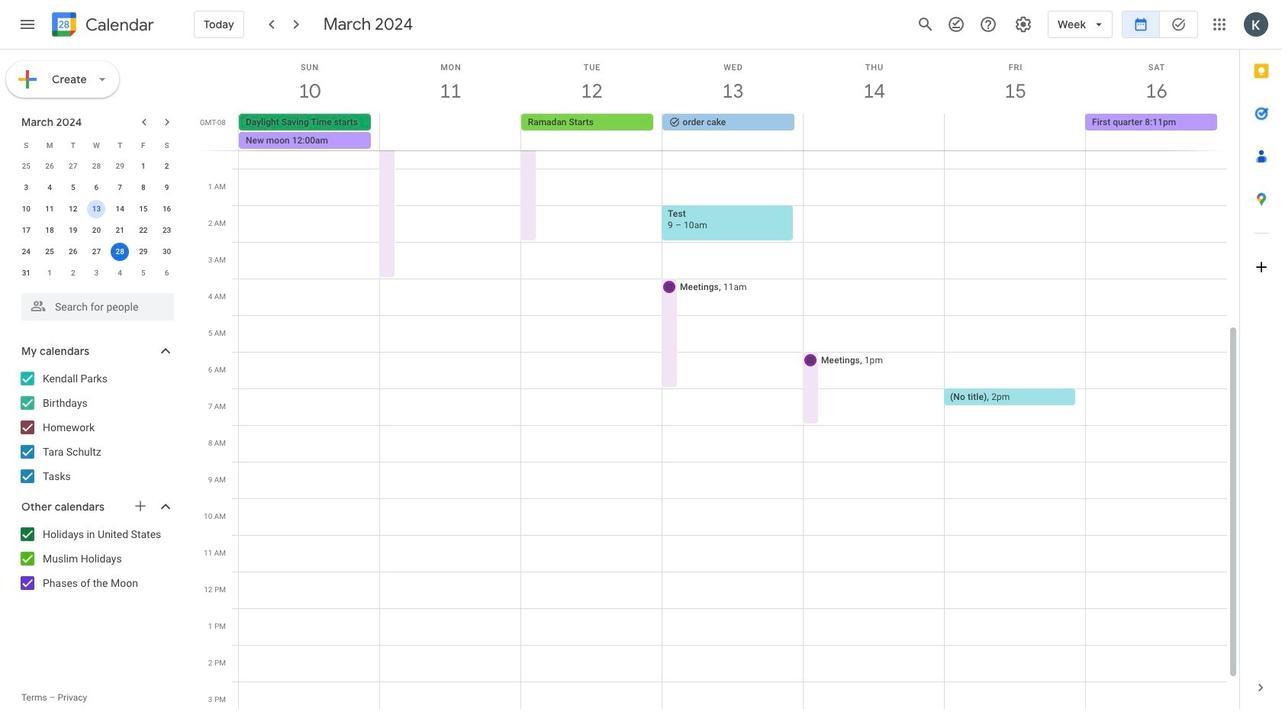 Task type: describe. For each thing, give the bounding box(es) containing it.
19 element
[[64, 221, 82, 240]]

february 28 element
[[87, 157, 106, 176]]

april 1 element
[[41, 264, 59, 283]]

18 element
[[41, 221, 59, 240]]

february 26 element
[[41, 157, 59, 176]]

calendar element
[[49, 9, 154, 43]]

Search for people text field
[[31, 293, 165, 321]]

20 element
[[87, 221, 106, 240]]

4 element
[[41, 179, 59, 197]]

other calendars list
[[3, 522, 189, 596]]

14 element
[[111, 200, 129, 218]]

april 5 element
[[134, 264, 153, 283]]

25 element
[[41, 243, 59, 261]]

7 element
[[111, 179, 129, 197]]

april 6 element
[[158, 264, 176, 283]]

april 2 element
[[64, 264, 82, 283]]

1 element
[[134, 157, 153, 176]]

my calendars list
[[3, 367, 189, 489]]

13 element
[[87, 200, 106, 218]]

12 element
[[64, 200, 82, 218]]

april 4 element
[[111, 264, 129, 283]]

6 element
[[87, 179, 106, 197]]

26 element
[[64, 243, 82, 261]]

february 29 element
[[111, 157, 129, 176]]

3 element
[[17, 179, 35, 197]]

30 element
[[158, 243, 176, 261]]



Task type: vqa. For each thing, say whether or not it's contained in the screenshot.
option group
no



Task type: locate. For each thing, give the bounding box(es) containing it.
5 element
[[64, 179, 82, 197]]

None search field
[[0, 287, 189, 321]]

22 element
[[134, 221, 153, 240]]

10 element
[[17, 200, 35, 218]]

21 element
[[111, 221, 129, 240]]

31 element
[[17, 264, 35, 283]]

settings menu image
[[1015, 15, 1033, 34]]

april 3 element
[[87, 264, 106, 283]]

heading
[[82, 16, 154, 34]]

cell
[[239, 114, 380, 150], [380, 114, 521, 150], [804, 114, 945, 150], [945, 114, 1086, 150], [85, 199, 108, 220], [108, 241, 132, 263]]

15 element
[[134, 200, 153, 218]]

add other calendars image
[[133, 499, 148, 514]]

16 element
[[158, 200, 176, 218]]

february 25 element
[[17, 157, 35, 176]]

9 element
[[158, 179, 176, 197]]

main drawer image
[[18, 15, 37, 34]]

27 element
[[87, 243, 106, 261]]

february 27 element
[[64, 157, 82, 176]]

tab list
[[1241, 50, 1283, 667]]

29 element
[[134, 243, 153, 261]]

17 element
[[17, 221, 35, 240]]

24 element
[[17, 243, 35, 261]]

row
[[232, 114, 1240, 150], [15, 134, 179, 156], [15, 156, 179, 177], [15, 177, 179, 199], [15, 199, 179, 220], [15, 220, 179, 241], [15, 241, 179, 263], [15, 263, 179, 284]]

8 element
[[134, 179, 153, 197]]

grid
[[195, 50, 1240, 709]]

march 2024 grid
[[15, 134, 179, 284]]

23 element
[[158, 221, 176, 240]]

2 element
[[158, 157, 176, 176]]

heading inside calendar element
[[82, 16, 154, 34]]

28, today element
[[111, 243, 129, 261]]

11 element
[[41, 200, 59, 218]]

row group
[[15, 156, 179, 284]]



